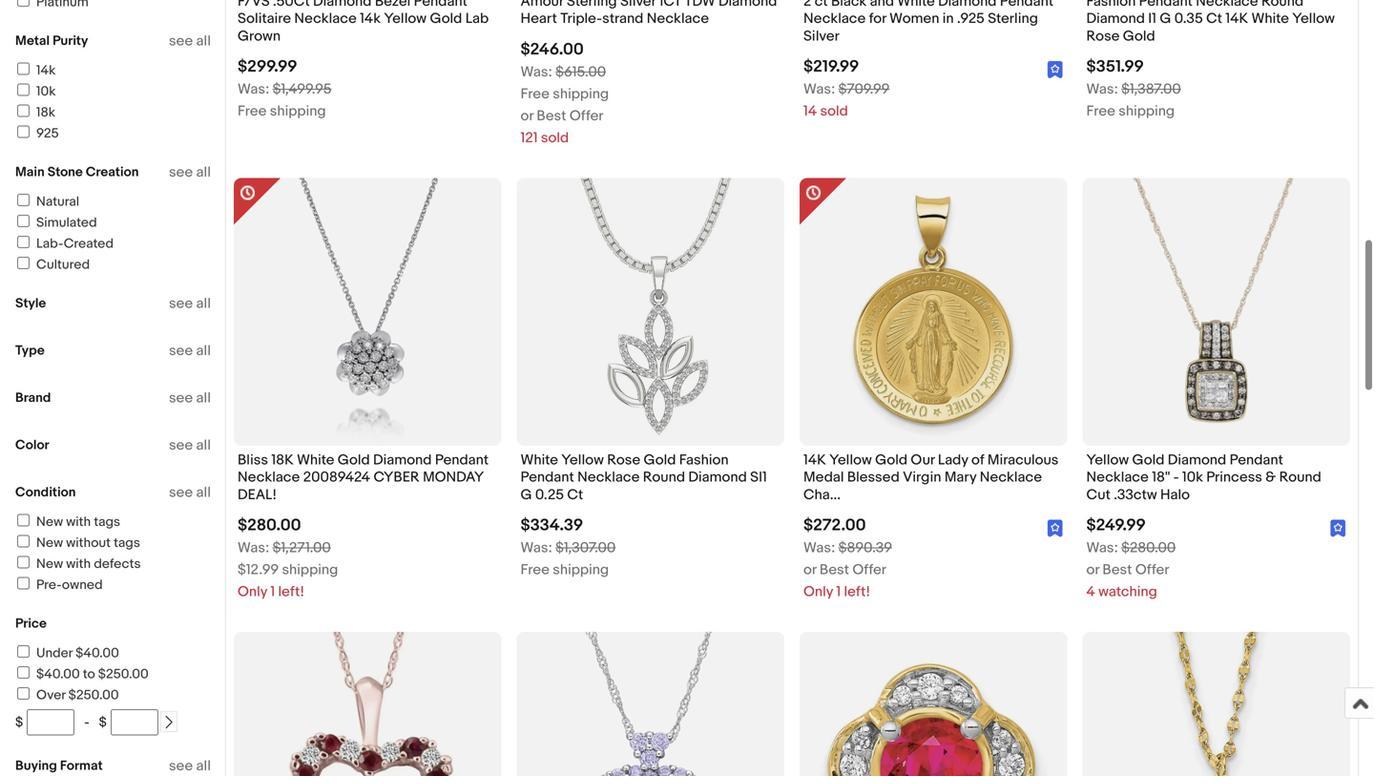 Task type: describe. For each thing, give the bounding box(es) containing it.
to
[[83, 666, 95, 683]]

[object undefined] image for $219.99
[[1048, 61, 1064, 79]]

14k yellow gold our lady of miraculous medal blessed virgin mary necklace cha... link
[[804, 451, 1064, 508]]

cut
[[1087, 486, 1111, 503]]

see for main stone creation
[[169, 164, 193, 181]]

$615.00
[[556, 63, 606, 81]]

left! for was:
[[844, 583, 871, 600]]

925
[[36, 126, 59, 142]]

only for was:
[[804, 583, 833, 600]]

yellow gold diamond pendant necklace 18'' - 10k princess & round cut .33ctw halo link
[[1087, 451, 1347, 508]]

only for $280.00
[[238, 583, 267, 600]]

0 vertical spatial $250.00
[[98, 666, 149, 683]]

new with defects link
[[14, 556, 141, 572]]

diamond inside amour sterling silver 1ct tdw diamond heart triple-strand necklace
[[719, 0, 777, 10]]

owned
[[62, 577, 103, 593]]

rose inside "white yellow rose gold fashion pendant necklace round diamond si1 g 0.25 ct"
[[607, 451, 641, 469]]

was: inside $334.39 was: $1,307.00 free shipping
[[521, 539, 553, 557]]

buying format
[[15, 758, 103, 774]]

best for $249.99
[[1103, 561, 1133, 579]]

white yellow rose gold fashion pendant necklace round diamond si1 g 0.25 ct
[[521, 451, 767, 503]]

over $250.00 link
[[14, 687, 119, 704]]

$280.00 inside was: $280.00 or best offer 4 watching
[[1122, 539, 1176, 557]]

$272.00
[[804, 515, 866, 536]]

all for buying format
[[196, 758, 211, 775]]

lab-
[[36, 236, 64, 252]]

si1
[[751, 469, 767, 486]]

- inside yellow gold diamond pendant necklace 18'' - 10k princess & round cut .33ctw halo
[[1174, 469, 1180, 486]]

gold inside f/vs .50ct diamond bezel pendant solitaire necklace 14k yellow gold lab grown
[[430, 10, 462, 27]]

free for $351.99
[[1087, 103, 1116, 120]]

Natural checkbox
[[17, 194, 30, 206]]

see all button for condition
[[169, 484, 211, 501]]

simulated
[[36, 215, 97, 231]]

all for style
[[196, 295, 211, 312]]

lab-created
[[36, 236, 114, 252]]

$219.99
[[804, 57, 860, 77]]

Cultured checkbox
[[17, 257, 30, 269]]

new without tags link
[[14, 535, 140, 551]]

14k inside f/vs .50ct diamond bezel pendant solitaire necklace 14k yellow gold lab grown
[[360, 10, 381, 27]]

see all for condition
[[169, 484, 211, 501]]

Lab-Created checkbox
[[17, 236, 30, 248]]

1 for was:
[[837, 583, 841, 600]]

shipping for $351.99
[[1119, 103, 1175, 120]]

$334.39 was: $1,307.00 free shipping
[[521, 515, 616, 579]]

see all for color
[[169, 437, 211, 454]]

.50ct
[[273, 0, 310, 10]]

heart
[[521, 10, 557, 27]]

[object undefined] image for $249.99
[[1331, 520, 1347, 537]]

tdw
[[685, 0, 716, 10]]

miraculous
[[988, 451, 1059, 469]]

new for new with tags
[[36, 514, 63, 530]]

14k yellow gold diamond .33 ruby floating open chain slide pendant necklace c... image
[[800, 632, 1068, 776]]

f/vs
[[238, 0, 270, 10]]

yellow inside "white yellow rose gold fashion pendant necklace round diamond si1 g 0.25 ct"
[[562, 451, 604, 469]]

deal!
[[238, 486, 277, 503]]

and
[[870, 0, 895, 10]]

1 vertical spatial $40.00
[[36, 666, 80, 683]]

free for $246.00
[[521, 85, 550, 103]]

gold inside 14k yellow gold our lady of miraculous medal blessed virgin mary necklace cha...
[[876, 451, 908, 469]]

diamond inside "white yellow rose gold fashion pendant necklace round diamond si1 g 0.25 ct"
[[689, 469, 747, 486]]

tags for new without tags
[[114, 535, 140, 551]]

amour 10k white gold amethyst, tanzanite and diamond-accented necklace image
[[517, 632, 785, 776]]

$351.99
[[1087, 57, 1145, 77]]

white inside bliss 18k white gold diamond pendant necklace 20089424 cyber monday deal!
[[297, 451, 335, 469]]

Pre-owned checkbox
[[17, 577, 30, 590]]

$ for minimum value text box
[[15, 715, 23, 731]]

shipping for $299.99
[[270, 103, 326, 120]]

was: inside $299.99 was: $1,499.95 free shipping
[[238, 81, 269, 98]]

gold inside "white yellow rose gold fashion pendant necklace round diamond si1 g 0.25 ct"
[[644, 451, 676, 469]]

lab-created link
[[14, 236, 114, 252]]

pre-
[[36, 577, 62, 593]]

18k
[[36, 105, 55, 121]]

metal
[[15, 33, 50, 49]]

brand
[[15, 390, 51, 406]]

shipping for $246.00
[[553, 85, 609, 103]]

1 vertical spatial $250.00
[[68, 687, 119, 704]]

main
[[15, 164, 45, 180]]

virgin
[[903, 469, 942, 486]]

princess
[[1207, 469, 1263, 486]]

or for $272.00
[[804, 561, 817, 579]]

1/2ct ruby & diamond heart pendant in white, yellow, or rose gold image
[[234, 632, 502, 776]]

silver inside amour sterling silver 1ct tdw diamond heart triple-strand necklace
[[621, 0, 656, 10]]

necklace inside amour sterling silver 1ct tdw diamond heart triple-strand necklace
[[647, 10, 709, 27]]

triple-
[[561, 10, 603, 27]]

new with tags link
[[14, 514, 120, 530]]

New without tags checkbox
[[17, 535, 30, 548]]

sold inside $246.00 was: $615.00 free shipping or best offer 121 sold
[[541, 129, 569, 146]]

offer for $249.99
[[1136, 561, 1170, 579]]

$249.99
[[1087, 515, 1146, 536]]

with for defects
[[66, 556, 91, 572]]

main stone creation
[[15, 164, 139, 180]]

925 checkbox
[[17, 126, 30, 138]]

was: $709.99 14 sold
[[804, 81, 890, 120]]

14k checkbox
[[17, 63, 30, 75]]

18''
[[1152, 469, 1171, 486]]

925 link
[[14, 126, 59, 142]]

see for buying format
[[169, 758, 193, 775]]

$40.00 to $250.00 checkbox
[[17, 666, 30, 679]]

sterling inside 2 ct black and white diamond pendant necklace for women in .925 sterling silver
[[988, 10, 1039, 27]]

submit price range image
[[162, 716, 175, 729]]

Maximum Value text field
[[111, 709, 158, 736]]

fashion pendant necklace round diamond i1 g 0.35 ct 14k white yellow rose gold link
[[1087, 0, 1347, 50]]

&
[[1266, 469, 1277, 486]]

white yellow rose gold fashion pendant necklace round diamond si1 g 0.25 ct image
[[517, 178, 785, 446]]

silver inside 2 ct black and white diamond pendant necklace for women in .925 sterling silver
[[804, 28, 840, 45]]

free for $299.99
[[238, 103, 267, 120]]

$709.99
[[839, 81, 890, 98]]

creation
[[86, 164, 139, 180]]

$1,307.00
[[556, 539, 616, 557]]

was: inside was: $890.39 or best offer only 1 left!
[[804, 539, 836, 557]]

14k yellow gold our lady of miraculous medal blessed virgin mary necklace cha... image
[[800, 178, 1068, 446]]

was: $280.00 or best offer 4 watching
[[1087, 539, 1176, 600]]

.925
[[958, 10, 985, 27]]

pendant inside bliss 18k white gold diamond pendant necklace 20089424 cyber monday deal!
[[435, 451, 489, 469]]

round inside fashion pendant necklace round diamond i1 g 0.35 ct 14k white yellow rose gold
[[1262, 0, 1304, 10]]

pre-owned
[[36, 577, 103, 593]]

$890.39
[[839, 539, 893, 557]]

price
[[15, 616, 47, 632]]

cyber
[[374, 469, 420, 486]]

see all for metal purity
[[169, 32, 211, 50]]

style
[[15, 295, 46, 312]]

without
[[66, 535, 111, 551]]

strand
[[603, 10, 644, 27]]

white inside "white yellow rose gold fashion pendant necklace round diamond si1 g 0.25 ct"
[[521, 451, 558, 469]]

cultured
[[36, 257, 90, 273]]

ct
[[815, 0, 828, 10]]

Minimum Value text field
[[27, 709, 75, 736]]

natural
[[36, 194, 79, 210]]

.33ctw
[[1114, 486, 1158, 503]]

see all for type
[[169, 342, 211, 359]]

shipping for $280.00
[[282, 561, 338, 579]]

blessed
[[848, 469, 900, 486]]

amour sterling silver 1ct tdw diamond heart triple-strand necklace link
[[521, 0, 781, 32]]

see all button for metal purity
[[169, 32, 211, 50]]

yellow inside 14k yellow gold our lady of miraculous medal blessed virgin mary necklace cha...
[[830, 451, 872, 469]]

natural link
[[14, 194, 79, 210]]

0.35
[[1175, 10, 1204, 27]]

diamond inside yellow gold diamond pendant necklace 18'' - 10k princess & round cut .33ctw halo
[[1168, 451, 1227, 469]]

or for $249.99
[[1087, 561, 1100, 579]]

amour
[[521, 0, 564, 10]]

all for color
[[196, 437, 211, 454]]

yellow gold diamond pendant necklace 18'' - 10k princess & round cut .33ctw halo
[[1087, 451, 1322, 503]]

lab
[[466, 10, 489, 27]]

$1,271.00
[[273, 539, 331, 557]]

was: inside $246.00 was: $615.00 free shipping or best offer 121 sold
[[521, 63, 553, 81]]

yellow inside yellow gold diamond pendant necklace 18'' - 10k princess & round cut .33ctw halo
[[1087, 451, 1130, 469]]

20089424
[[303, 469, 371, 486]]

best for $272.00
[[820, 561, 850, 579]]

see for metal purity
[[169, 32, 193, 50]]

1 for $280.00
[[271, 583, 275, 600]]

[object undefined] image for $219.99
[[1048, 61, 1064, 79]]

condition
[[15, 484, 76, 501]]

was: inside was: $709.99 14 sold
[[804, 81, 836, 98]]

with for tags
[[66, 514, 91, 530]]

0 horizontal spatial 10k
[[36, 84, 56, 100]]

see all button for type
[[169, 342, 211, 359]]

New with defects checkbox
[[17, 556, 30, 569]]

pendant inside yellow gold diamond pendant necklace 18'' - 10k princess & round cut .33ctw halo
[[1230, 451, 1284, 469]]

simulated link
[[14, 215, 97, 231]]

was: inside $280.00 was: $1,271.00 $12.99 shipping only 1 left!
[[238, 539, 269, 557]]

pendant inside fashion pendant necklace round diamond i1 g 0.35 ct 14k white yellow rose gold
[[1140, 0, 1193, 10]]

buying
[[15, 758, 57, 774]]

shipping for $334.39
[[553, 561, 609, 579]]



Task type: locate. For each thing, give the bounding box(es) containing it.
$ left maximum value text field
[[99, 715, 107, 731]]

sold
[[821, 103, 848, 120], [541, 129, 569, 146]]

necklace up deal!
[[238, 469, 300, 486]]

shipping down $1,271.00
[[282, 561, 338, 579]]

necklace up $1,307.00
[[578, 469, 640, 486]]

4 all from the top
[[196, 342, 211, 359]]

bliss
[[238, 451, 268, 469]]

1 down $890.39
[[837, 583, 841, 600]]

5 see from the top
[[169, 390, 193, 407]]

necklace down the ct
[[804, 10, 866, 27]]

1 vertical spatial [object undefined] image
[[1331, 520, 1347, 537]]

only inside was: $890.39 or best offer only 1 left!
[[804, 583, 833, 600]]

g
[[1160, 10, 1172, 27], [521, 486, 532, 503]]

1 vertical spatial silver
[[804, 28, 840, 45]]

necklace inside bliss 18k white gold diamond pendant necklace 20089424 cyber monday deal!
[[238, 469, 300, 486]]

silver up strand
[[621, 0, 656, 10]]

shipping down $615.00
[[553, 85, 609, 103]]

10k up halo
[[1183, 469, 1204, 486]]

bliss 18k white gold diamond pendant necklace 20089424 cyber monday deal!
[[238, 451, 489, 503]]

2 ct black and white diamond pendant necklace for women in .925 sterling silver
[[804, 0, 1054, 45]]

gold inside yellow gold diamond pendant necklace 18'' - 10k princess & round cut .33ctw halo
[[1133, 451, 1165, 469]]

1 horizontal spatial 10k
[[1183, 469, 1204, 486]]

new right the new with tags option
[[36, 514, 63, 530]]

7 all from the top
[[196, 484, 211, 501]]

1 vertical spatial 14k
[[804, 451, 827, 469]]

ct
[[1207, 10, 1223, 27], [567, 486, 584, 503]]

3 see all from the top
[[169, 295, 211, 312]]

0 horizontal spatial 1
[[271, 583, 275, 600]]

our
[[911, 451, 935, 469]]

free inside $351.99 was: $1,387.00 free shipping
[[1087, 103, 1116, 120]]

0 vertical spatial 10k
[[36, 84, 56, 100]]

ct inside "white yellow rose gold fashion pendant necklace round diamond si1 g 0.25 ct"
[[567, 486, 584, 503]]

sterling right ".925"
[[988, 10, 1039, 27]]

$280.00
[[238, 515, 301, 536], [1122, 539, 1176, 557]]

0 horizontal spatial -
[[84, 715, 89, 731]]

2 vertical spatial new
[[36, 556, 63, 572]]

2 horizontal spatial best
[[1103, 561, 1133, 579]]

0 vertical spatial $280.00
[[238, 515, 301, 536]]

0 horizontal spatial 14k
[[36, 63, 56, 79]]

free down $334.39
[[521, 561, 550, 579]]

fashion inside "white yellow rose gold fashion pendant necklace round diamond si1 g 0.25 ct"
[[679, 451, 729, 469]]

over
[[36, 687, 65, 704]]

1 horizontal spatial 1
[[837, 583, 841, 600]]

1 vertical spatial with
[[66, 556, 91, 572]]

14k right the 0.35
[[1226, 10, 1249, 27]]

0 horizontal spatial left!
[[278, 583, 305, 600]]

was: inside was: $280.00 or best offer 4 watching
[[1087, 539, 1119, 557]]

4 see from the top
[[169, 342, 193, 359]]

2 horizontal spatial or
[[1087, 561, 1100, 579]]

1 horizontal spatial best
[[820, 561, 850, 579]]

necklace up ".33ctw"
[[1087, 469, 1149, 486]]

0 vertical spatial 14k
[[360, 10, 381, 27]]

1 vertical spatial fashion
[[679, 451, 729, 469]]

1 horizontal spatial ct
[[1207, 10, 1223, 27]]

diamond left si1
[[689, 469, 747, 486]]

1 1 from the left
[[271, 583, 275, 600]]

see for type
[[169, 342, 193, 359]]

free down $299.99
[[238, 103, 267, 120]]

1 horizontal spatial only
[[804, 583, 833, 600]]

fashion inside fashion pendant necklace round diamond i1 g 0.35 ct 14k white yellow rose gold
[[1087, 0, 1136, 10]]

necklace down 1ct
[[647, 10, 709, 27]]

under $40.00 link
[[14, 645, 119, 662]]

left! down $890.39
[[844, 583, 871, 600]]

necklace down miraculous
[[980, 469, 1043, 486]]

0 vertical spatial tags
[[94, 514, 120, 530]]

bliss 18k white gold diamond pendant necklace 20089424 cyber monday deal! link
[[238, 451, 498, 508]]

0 horizontal spatial [object undefined] image
[[1048, 61, 1064, 79]]

was: down $249.99 on the right of page
[[1087, 539, 1119, 557]]

see all button for style
[[169, 295, 211, 312]]

white up the 0.25
[[521, 451, 558, 469]]

$299.99 was: $1,499.95 free shipping
[[238, 57, 332, 120]]

stone
[[48, 164, 83, 180]]

diamond
[[313, 0, 372, 10], [719, 0, 777, 10], [939, 0, 997, 10], [1087, 10, 1146, 27], [373, 451, 432, 469], [1168, 451, 1227, 469], [689, 469, 747, 486]]

rose inside fashion pendant necklace round diamond i1 g 0.35 ct 14k white yellow rose gold
[[1087, 28, 1120, 45]]

14k inside 14k yellow gold our lady of miraculous medal blessed virgin mary necklace cha...
[[804, 451, 827, 469]]

see all for buying format
[[169, 758, 211, 775]]

see all for brand
[[169, 390, 211, 407]]

shipping down $1,499.95
[[270, 103, 326, 120]]

$1,499.95
[[273, 81, 332, 98]]

tags for new with tags
[[94, 514, 120, 530]]

5 all from the top
[[196, 390, 211, 407]]

diamond right the tdw
[[719, 0, 777, 10]]

bliss 18k white gold diamond pendant necklace 20089424 cyber monday deal! image
[[234, 178, 502, 446]]

$280.00 down $249.99 on the right of page
[[1122, 539, 1176, 557]]

offer inside was: $280.00 or best offer 4 watching
[[1136, 561, 1170, 579]]

2 only from the left
[[804, 583, 833, 600]]

women
[[890, 10, 940, 27]]

best up watching at bottom
[[1103, 561, 1133, 579]]

$246.00
[[521, 40, 584, 60]]

shipping down $1,307.00
[[553, 561, 609, 579]]

f/vs .50ct diamond bezel pendant solitaire necklace 14k yellow gold lab grown link
[[238, 0, 498, 50]]

[object undefined] image
[[1048, 61, 1064, 79], [1048, 519, 1064, 537], [1331, 519, 1347, 537], [1048, 520, 1064, 537]]

1 with from the top
[[66, 514, 91, 530]]

was: down $334.39
[[521, 539, 553, 557]]

for
[[869, 10, 887, 27]]

offer inside $246.00 was: $615.00 free shipping or best offer 121 sold
[[570, 107, 604, 124]]

best inside was: $890.39 or best offer only 1 left!
[[820, 561, 850, 579]]

1 see all from the top
[[169, 32, 211, 50]]

0 vertical spatial $40.00
[[76, 645, 119, 662]]

7 see all from the top
[[169, 484, 211, 501]]

shipping down $1,387.00
[[1119, 103, 1175, 120]]

all for condition
[[196, 484, 211, 501]]

amour sterling silver 1ct tdw diamond heart triple-strand necklace
[[521, 0, 777, 27]]

gold
[[430, 10, 462, 27], [1123, 28, 1156, 45], [338, 451, 370, 469], [644, 451, 676, 469], [876, 451, 908, 469], [1133, 451, 1165, 469]]

1 horizontal spatial offer
[[853, 561, 887, 579]]

yellow
[[384, 10, 427, 27], [1293, 10, 1335, 27], [562, 451, 604, 469], [830, 451, 872, 469], [1087, 451, 1130, 469]]

sold right 121
[[541, 129, 569, 146]]

0 vertical spatial sold
[[821, 103, 848, 120]]

see for style
[[169, 295, 193, 312]]

1 vertical spatial 10k
[[1183, 469, 1204, 486]]

3 all from the top
[[196, 295, 211, 312]]

1 vertical spatial g
[[521, 486, 532, 503]]

g inside fashion pendant necklace round diamond i1 g 0.35 ct 14k white yellow rose gold
[[1160, 10, 1172, 27]]

silver
[[621, 0, 656, 10], [804, 28, 840, 45]]

best inside $246.00 was: $615.00 free shipping or best offer 121 sold
[[537, 107, 567, 124]]

gold inside bliss 18k white gold diamond pendant necklace 20089424 cyber monday deal!
[[338, 451, 370, 469]]

$1,387.00
[[1122, 81, 1182, 98]]

0 horizontal spatial or
[[521, 107, 534, 124]]

under
[[36, 645, 73, 662]]

2 with from the top
[[66, 556, 91, 572]]

silver down the ct
[[804, 28, 840, 45]]

best inside was: $280.00 or best offer 4 watching
[[1103, 561, 1133, 579]]

was: down $351.99
[[1087, 81, 1119, 98]]

0 horizontal spatial ct
[[567, 486, 584, 503]]

2
[[804, 0, 812, 10]]

offer down $615.00
[[570, 107, 604, 124]]

pendant inside "white yellow rose gold fashion pendant necklace round diamond si1 g 0.25 ct"
[[521, 469, 574, 486]]

0 vertical spatial 14k
[[1226, 10, 1249, 27]]

only down $272.00
[[804, 583, 833, 600]]

shipping inside $334.39 was: $1,307.00 free shipping
[[553, 561, 609, 579]]

necklace down .50ct
[[294, 10, 357, 27]]

see for condition
[[169, 484, 193, 501]]

new up pre-
[[36, 556, 63, 572]]

see for brand
[[169, 390, 193, 407]]

6 see all button from the top
[[169, 437, 211, 454]]

New with tags checkbox
[[17, 514, 30, 526]]

or inside was: $280.00 or best offer 4 watching
[[1087, 561, 1100, 579]]

see for color
[[169, 437, 193, 454]]

offer down $890.39
[[853, 561, 887, 579]]

was: $890.39 or best offer only 1 left!
[[804, 539, 893, 600]]

cultured link
[[14, 257, 90, 273]]

see all button for brand
[[169, 390, 211, 407]]

18k
[[271, 451, 294, 469]]

pendant
[[414, 0, 468, 10], [1000, 0, 1054, 10], [1140, 0, 1193, 10], [435, 451, 489, 469], [1230, 451, 1284, 469], [521, 469, 574, 486]]

1 vertical spatial $280.00
[[1122, 539, 1176, 557]]

sold right '14'
[[821, 103, 848, 120]]

0 vertical spatial -
[[1174, 469, 1180, 486]]

best down $890.39
[[820, 561, 850, 579]]

see all button for buying format
[[169, 758, 211, 775]]

0 vertical spatial ct
[[1207, 10, 1223, 27]]

round inside yellow gold diamond pendant necklace 18'' - 10k princess & round cut .33ctw halo
[[1280, 469, 1322, 486]]

round inside "white yellow rose gold fashion pendant necklace round diamond si1 g 0.25 ct"
[[643, 469, 685, 486]]

$250.00 down $40.00 to $250.00
[[68, 687, 119, 704]]

14k up the medal
[[804, 451, 827, 469]]

2 horizontal spatial offer
[[1136, 561, 1170, 579]]

- right 18''
[[1174, 469, 1180, 486]]

3 see from the top
[[169, 295, 193, 312]]

offer up watching at bottom
[[1136, 561, 1170, 579]]

solitaire
[[238, 10, 291, 27]]

0 horizontal spatial g
[[521, 486, 532, 503]]

shipping inside $246.00 was: $615.00 free shipping or best offer 121 sold
[[553, 85, 609, 103]]

1 horizontal spatial $280.00
[[1122, 539, 1176, 557]]

0 vertical spatial fashion
[[1087, 0, 1136, 10]]

0 horizontal spatial silver
[[621, 0, 656, 10]]

1 horizontal spatial or
[[804, 561, 817, 579]]

free inside $299.99 was: $1,499.95 free shipping
[[238, 103, 267, 120]]

0 horizontal spatial best
[[537, 107, 567, 124]]

over $250.00
[[36, 687, 119, 704]]

bezel
[[375, 0, 411, 10]]

1 horizontal spatial fashion
[[1087, 0, 1136, 10]]

5 see all from the top
[[169, 390, 211, 407]]

0 vertical spatial new
[[36, 514, 63, 530]]

10k link
[[14, 84, 56, 100]]

2 ct black and white diamond pendant necklace for women in .925 sterling silver link
[[804, 0, 1064, 50]]

see all for main stone creation
[[169, 164, 211, 181]]

$280.00 inside $280.00 was: $1,271.00 $12.99 shipping only 1 left!
[[238, 515, 301, 536]]

white
[[898, 0, 935, 10], [1252, 10, 1290, 27], [297, 451, 335, 469], [521, 451, 558, 469]]

18k checkbox
[[17, 105, 30, 117]]

ct inside fashion pendant necklace round diamond i1 g 0.35 ct 14k white yellow rose gold
[[1207, 10, 1223, 27]]

6 see from the top
[[169, 437, 193, 454]]

left! inside $280.00 was: $1,271.00 $12.99 shipping only 1 left!
[[278, 583, 305, 600]]

shipping inside $299.99 was: $1,499.95 free shipping
[[270, 103, 326, 120]]

type
[[15, 343, 45, 359]]

diamond left the i1
[[1087, 10, 1146, 27]]

1 left! from the left
[[278, 583, 305, 600]]

1 see from the top
[[169, 32, 193, 50]]

Simulated checkbox
[[17, 215, 30, 227]]

necklace inside fashion pendant necklace round diamond i1 g 0.35 ct 14k white yellow rose gold
[[1196, 0, 1259, 10]]

or inside was: $890.39 or best offer only 1 left!
[[804, 561, 817, 579]]

2 new from the top
[[36, 535, 63, 551]]

new for new with defects
[[36, 556, 63, 572]]

1 vertical spatial sold
[[541, 129, 569, 146]]

g inside "white yellow rose gold fashion pendant necklace round diamond si1 g 0.25 ct"
[[521, 486, 532, 503]]

1 inside $280.00 was: $1,271.00 $12.99 shipping only 1 left!
[[271, 583, 275, 600]]

was: up '$12.99' at bottom left
[[238, 539, 269, 557]]

0 vertical spatial [object undefined] image
[[1048, 61, 1064, 79]]

purity
[[53, 33, 88, 49]]

1 $ from the left
[[15, 715, 23, 731]]

7 see all button from the top
[[169, 484, 211, 501]]

f/vs .50ct diamond bezel pendant solitaire necklace 14k yellow gold lab grown
[[238, 0, 489, 45]]

white up "women"
[[898, 0, 935, 10]]

see all button for color
[[169, 437, 211, 454]]

1 see all button from the top
[[169, 32, 211, 50]]

14k inside fashion pendant necklace round diamond i1 g 0.35 ct 14k white yellow rose gold
[[1226, 10, 1249, 27]]

cha...
[[804, 486, 841, 503]]

1
[[271, 583, 275, 600], [837, 583, 841, 600]]

new for new without tags
[[36, 535, 63, 551]]

necklace inside "white yellow rose gold fashion pendant necklace round diamond si1 g 0.25 ct"
[[578, 469, 640, 486]]

[object undefined] image for $249.99
[[1331, 519, 1347, 537]]

best up 121
[[537, 107, 567, 124]]

4 see all from the top
[[169, 342, 211, 359]]

or down $272.00
[[804, 561, 817, 579]]

was: down $299.99
[[238, 81, 269, 98]]

8 see from the top
[[169, 758, 193, 775]]

diamond up cyber
[[373, 451, 432, 469]]

0 horizontal spatial sold
[[541, 129, 569, 146]]

8 all from the top
[[196, 758, 211, 775]]

white inside 2 ct black and white diamond pendant necklace for women in .925 sterling silver
[[898, 0, 935, 10]]

3 new from the top
[[36, 556, 63, 572]]

0 vertical spatial silver
[[621, 0, 656, 10]]

see all for style
[[169, 295, 211, 312]]

$40.00
[[76, 645, 119, 662], [36, 666, 80, 683]]

1 horizontal spatial rose
[[1087, 28, 1120, 45]]

$ down over $250.00 checkbox
[[15, 715, 23, 731]]

was: inside $351.99 was: $1,387.00 free shipping
[[1087, 81, 1119, 98]]

fashion pendant necklace round diamond i1 g 0.35 ct 14k white yellow rose gold
[[1087, 0, 1335, 45]]

0 vertical spatial g
[[1160, 10, 1172, 27]]

Under $40.00 checkbox
[[17, 645, 30, 658]]

14k yellow gold love knot chain necklace image
[[1083, 632, 1351, 776]]

0 horizontal spatial $280.00
[[238, 515, 301, 536]]

$280.00 down deal!
[[238, 515, 301, 536]]

1 horizontal spatial 14k
[[360, 10, 381, 27]]

0 horizontal spatial offer
[[570, 107, 604, 124]]

$351.99 was: $1,387.00 free shipping
[[1087, 57, 1182, 120]]

diamond left bezel
[[313, 0, 372, 10]]

1 horizontal spatial $
[[99, 715, 107, 731]]

1 horizontal spatial silver
[[804, 28, 840, 45]]

6 all from the top
[[196, 437, 211, 454]]

white up 20089424
[[297, 451, 335, 469]]

1 vertical spatial rose
[[607, 451, 641, 469]]

7 see from the top
[[169, 484, 193, 501]]

diamond up ".925"
[[939, 0, 997, 10]]

0 vertical spatial with
[[66, 514, 91, 530]]

metal purity
[[15, 33, 88, 49]]

0 horizontal spatial fashion
[[679, 451, 729, 469]]

0 horizontal spatial sterling
[[567, 0, 617, 10]]

offer for $272.00
[[853, 561, 887, 579]]

1 horizontal spatial -
[[1174, 469, 1180, 486]]

- down over $250.00
[[84, 715, 89, 731]]

only
[[238, 583, 267, 600], [804, 583, 833, 600]]

medal
[[804, 469, 844, 486]]

Platinum checkbox
[[17, 0, 30, 7]]

6 see all from the top
[[169, 437, 211, 454]]

fashion
[[1087, 0, 1136, 10], [679, 451, 729, 469]]

only down '$12.99' at bottom left
[[238, 583, 267, 600]]

offer inside was: $890.39 or best offer only 1 left!
[[853, 561, 887, 579]]

Over $250.00 checkbox
[[17, 687, 30, 700]]

18k link
[[14, 105, 55, 121]]

free up 121
[[521, 85, 550, 103]]

2 see from the top
[[169, 164, 193, 181]]

[object undefined] image for $272.00
[[1048, 519, 1064, 537]]

0 horizontal spatial only
[[238, 583, 267, 600]]

1 vertical spatial tags
[[114, 535, 140, 551]]

$250.00 right to
[[98, 666, 149, 683]]

format
[[60, 758, 103, 774]]

1 only from the left
[[238, 583, 267, 600]]

shipping inside $351.99 was: $1,387.00 free shipping
[[1119, 103, 1175, 120]]

was: down $272.00
[[804, 539, 836, 557]]

necklace inside 2 ct black and white diamond pendant necklace for women in .925 sterling silver
[[804, 10, 866, 27]]

14k link
[[14, 63, 56, 79]]

white right the 0.35
[[1252, 10, 1290, 27]]

diamond inside 2 ct black and white diamond pendant necklace for women in .925 sterling silver
[[939, 0, 997, 10]]

shipping
[[553, 85, 609, 103], [270, 103, 326, 120], [1119, 103, 1175, 120], [282, 561, 338, 579], [553, 561, 609, 579]]

free for $334.39
[[521, 561, 550, 579]]

or up 121
[[521, 107, 534, 124]]

pendant inside f/vs .50ct diamond bezel pendant solitaire necklace 14k yellow gold lab grown
[[414, 0, 468, 10]]

defects
[[94, 556, 141, 572]]

free down $351.99
[[1087, 103, 1116, 120]]

$40.00 up $40.00 to $250.00
[[76, 645, 119, 662]]

1 vertical spatial 14k
[[36, 63, 56, 79]]

14k down bezel
[[360, 10, 381, 27]]

sterling inside amour sterling silver 1ct tdw diamond heart triple-strand necklace
[[567, 0, 617, 10]]

1 horizontal spatial sold
[[821, 103, 848, 120]]

g left the 0.25
[[521, 486, 532, 503]]

4 see all button from the top
[[169, 342, 211, 359]]

necklace inside f/vs .50ct diamond bezel pendant solitaire necklace 14k yellow gold lab grown
[[294, 10, 357, 27]]

left! inside was: $890.39 or best offer only 1 left!
[[844, 583, 871, 600]]

in
[[943, 10, 954, 27]]

with up new without tags 'link' on the left bottom of page
[[66, 514, 91, 530]]

necklace up the 0.35
[[1196, 0, 1259, 10]]

1 horizontal spatial sterling
[[988, 10, 1039, 27]]

diamond inside fashion pendant necklace round diamond i1 g 0.35 ct 14k white yellow rose gold
[[1087, 10, 1146, 27]]

with down new without tags 'link' on the left bottom of page
[[66, 556, 91, 572]]

0 horizontal spatial 14k
[[804, 451, 827, 469]]

see all button for main stone creation
[[169, 164, 211, 181]]

sterling up triple-
[[567, 0, 617, 10]]

ct right the 0.25
[[567, 486, 584, 503]]

sterling
[[567, 0, 617, 10], [988, 10, 1039, 27]]

$334.39
[[521, 515, 584, 536]]

1 all from the top
[[196, 32, 211, 50]]

8 see all button from the top
[[169, 758, 211, 775]]

0 horizontal spatial rose
[[607, 451, 641, 469]]

3 see all button from the top
[[169, 295, 211, 312]]

free inside $334.39 was: $1,307.00 free shipping
[[521, 561, 550, 579]]

-
[[1174, 469, 1180, 486], [84, 715, 89, 731]]

was: down $246.00
[[521, 63, 553, 81]]

ct right the 0.35
[[1207, 10, 1223, 27]]

watching
[[1099, 583, 1158, 600]]

yellow gold diamond pendant necklace 18'' - 10k princess & round cut .33ctw halo image
[[1083, 178, 1351, 446]]

1 inside was: $890.39 or best offer only 1 left!
[[837, 583, 841, 600]]

or
[[521, 107, 534, 124], [804, 561, 817, 579], [1087, 561, 1100, 579]]

2 1 from the left
[[837, 583, 841, 600]]

1ct
[[659, 0, 681, 10]]

1 vertical spatial new
[[36, 535, 63, 551]]

all for type
[[196, 342, 211, 359]]

[object undefined] image
[[1048, 61, 1064, 79], [1331, 520, 1347, 537]]

left! for $280.00
[[278, 583, 305, 600]]

new right new without tags checkbox
[[36, 535, 63, 551]]

diamond inside f/vs .50ct diamond bezel pendant solitaire necklace 14k yellow gold lab grown
[[313, 0, 372, 10]]

gold inside fashion pendant necklace round diamond i1 g 0.35 ct 14k white yellow rose gold
[[1123, 28, 1156, 45]]

$ for maximum value text field
[[99, 715, 107, 731]]

all for main stone creation
[[196, 164, 211, 181]]

free inside $246.00 was: $615.00 free shipping or best offer 121 sold
[[521, 85, 550, 103]]

offer
[[570, 107, 604, 124], [853, 561, 887, 579], [1136, 561, 1170, 579]]

1 horizontal spatial left!
[[844, 583, 871, 600]]

0 vertical spatial rose
[[1087, 28, 1120, 45]]

black
[[832, 0, 867, 10]]

yellow inside fashion pendant necklace round diamond i1 g 0.35 ct 14k white yellow rose gold
[[1293, 10, 1335, 27]]

diamond inside bliss 18k white gold diamond pendant necklace 20089424 cyber monday deal!
[[373, 451, 432, 469]]

2 left! from the left
[[844, 583, 871, 600]]

10k up "18k"
[[36, 84, 56, 100]]

1 new from the top
[[36, 514, 63, 530]]

new with tags
[[36, 514, 120, 530]]

0 horizontal spatial $
[[15, 715, 23, 731]]

tags up without
[[94, 514, 120, 530]]

yellow inside f/vs .50ct diamond bezel pendant solitaire necklace 14k yellow gold lab grown
[[384, 10, 427, 27]]

1 vertical spatial ct
[[567, 486, 584, 503]]

rose
[[1087, 28, 1120, 45], [607, 451, 641, 469]]

5 see all button from the top
[[169, 390, 211, 407]]

$40.00 to $250.00 link
[[14, 666, 149, 683]]

white inside fashion pendant necklace round diamond i1 g 0.35 ct 14k white yellow rose gold
[[1252, 10, 1290, 27]]

2 see all from the top
[[169, 164, 211, 181]]

sold inside was: $709.99 14 sold
[[821, 103, 848, 120]]

8 see all from the top
[[169, 758, 211, 775]]

1 horizontal spatial g
[[1160, 10, 1172, 27]]

all for metal purity
[[196, 32, 211, 50]]

with
[[66, 514, 91, 530], [66, 556, 91, 572]]

$40.00 down under on the bottom
[[36, 666, 80, 683]]

14k right 14k checkbox
[[36, 63, 56, 79]]

shipping inside $280.00 was: $1,271.00 $12.99 shipping only 1 left!
[[282, 561, 338, 579]]

created
[[64, 236, 114, 252]]

all for brand
[[196, 390, 211, 407]]

necklace
[[1196, 0, 1259, 10], [294, 10, 357, 27], [647, 10, 709, 27], [804, 10, 866, 27], [238, 469, 300, 486], [578, 469, 640, 486], [980, 469, 1043, 486], [1087, 469, 1149, 486]]

1 horizontal spatial [object undefined] image
[[1331, 520, 1347, 537]]

1 horizontal spatial 14k
[[1226, 10, 1249, 27]]

mary
[[945, 469, 977, 486]]

necklace inside 14k yellow gold our lady of miraculous medal blessed virgin mary necklace cha...
[[980, 469, 1043, 486]]

was:
[[521, 63, 553, 81], [238, 81, 269, 98], [804, 81, 836, 98], [1087, 81, 1119, 98], [238, 539, 269, 557], [521, 539, 553, 557], [804, 539, 836, 557], [1087, 539, 1119, 557]]

pre-owned link
[[14, 577, 103, 593]]

2 $ from the left
[[99, 715, 107, 731]]

only inside $280.00 was: $1,271.00 $12.99 shipping only 1 left!
[[238, 583, 267, 600]]

under $40.00
[[36, 645, 119, 662]]

pendant inside 2 ct black and white diamond pendant necklace for women in .925 sterling silver
[[1000, 0, 1054, 10]]

new with defects
[[36, 556, 141, 572]]

or up 4
[[1087, 561, 1100, 579]]

10k inside yellow gold diamond pendant necklace 18'' - 10k princess & round cut .33ctw halo
[[1183, 469, 1204, 486]]

left! down '$12.99' at bottom left
[[278, 583, 305, 600]]

g right the i1
[[1160, 10, 1172, 27]]

1 vertical spatial -
[[84, 715, 89, 731]]

1 down '$12.99' at bottom left
[[271, 583, 275, 600]]

diamond up 18''
[[1168, 451, 1227, 469]]

10k checkbox
[[17, 84, 30, 96]]

was: up '14'
[[804, 81, 836, 98]]

or inside $246.00 was: $615.00 free shipping or best offer 121 sold
[[521, 107, 534, 124]]

10k
[[36, 84, 56, 100], [1183, 469, 1204, 486]]

tags up "defects"
[[114, 535, 140, 551]]

14
[[804, 103, 817, 120]]

2 all from the top
[[196, 164, 211, 181]]

$40.00 to $250.00
[[36, 666, 149, 683]]

of
[[972, 451, 985, 469]]

necklace inside yellow gold diamond pendant necklace 18'' - 10k princess & round cut .33ctw halo
[[1087, 469, 1149, 486]]

2 see all button from the top
[[169, 164, 211, 181]]



Task type: vqa. For each thing, say whether or not it's contained in the screenshot.
New with defects
yes



